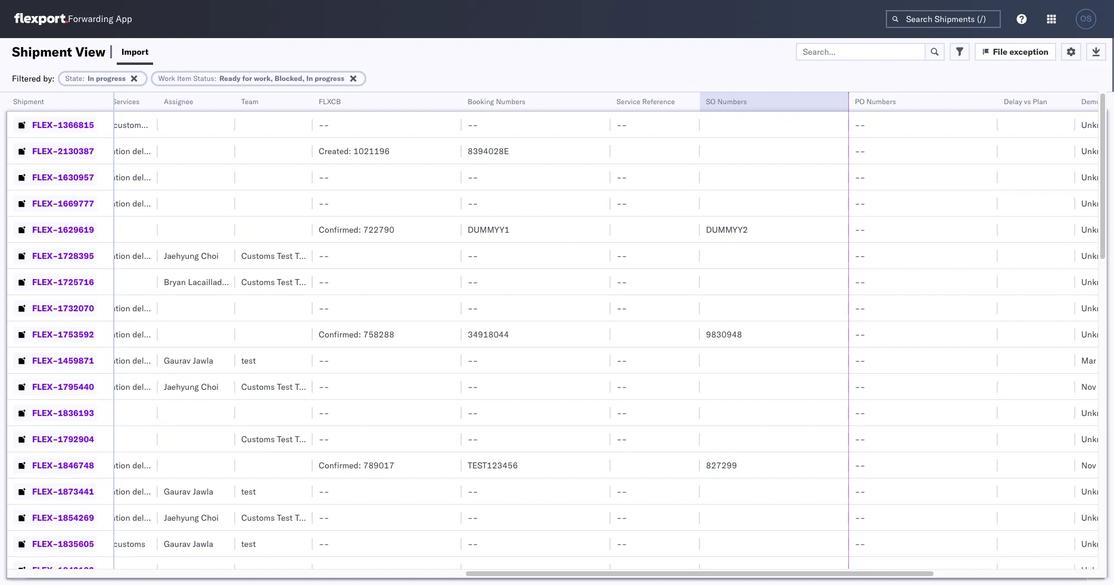 Task type: describe. For each thing, give the bounding box(es) containing it.
flex-1836193
[[32, 408, 94, 419]]

flex- for 1629619
[[32, 224, 58, 235]]

flex-1629619
[[32, 224, 94, 235]]

nov 04, 2
[[1082, 460, 1114, 471]]

delay
[[1004, 97, 1022, 106]]

3 test from the top
[[241, 539, 256, 550]]

flexport. image
[[14, 13, 68, 25]]

flxcb
[[319, 97, 341, 106]]

8 unknown from the top
[[1082, 303, 1114, 314]]

9 destination from the top
[[86, 513, 130, 524]]

numbers for so numbers
[[718, 97, 747, 106]]

work
[[158, 74, 175, 83]]

2 in from the left
[[306, 74, 313, 83]]

2 jaehyung choi from the top
[[164, 382, 219, 392]]

filtered
[[12, 73, 41, 84]]

9 unknown from the top
[[1082, 329, 1114, 340]]

5 unknown from the top
[[1082, 224, 1114, 235]]

1630957
[[58, 172, 94, 183]]

2 for mar 03, 2
[[1114, 355, 1114, 366]]

flex- for 1728395
[[32, 251, 58, 261]]

flex-1630957 button
[[13, 169, 96, 186]]

8 destination from the top
[[86, 487, 130, 497]]

confirmed: 758288
[[319, 329, 394, 340]]

flex-1366815 button
[[13, 117, 96, 133]]

numbers for container numbers
[[9, 102, 38, 111]]

beau1234567,
[[9, 355, 70, 366]]

flex-1629619 button
[[13, 221, 96, 238]]

state : in progress
[[65, 74, 126, 83]]

cmau2233454, demu1232567
[[9, 224, 135, 235]]

flex-1835605
[[32, 539, 94, 550]]

partner services
[[86, 97, 140, 106]]

6 delivery from the top
[[132, 382, 162, 392]]

2 unknown from the top
[[1082, 146, 1114, 156]]

bozo1234565,
[[72, 355, 133, 366]]

export for export customs, import customs
[[86, 119, 111, 130]]

container numbers button
[[3, 90, 69, 111]]

Search... text field
[[796, 43, 926, 60]]

flex-1792904 button
[[13, 431, 96, 448]]

po numbers
[[855, 97, 896, 106]]

import button
[[117, 38, 153, 65]]

flex- for 1854269
[[32, 513, 58, 524]]

jaehyung down tcnu1234565
[[164, 382, 199, 392]]

4 delivery from the top
[[132, 329, 162, 340]]

6 destination from the top
[[86, 382, 130, 392]]

nov 11, 2
[[1082, 382, 1114, 392]]

flex- for 1836193
[[32, 408, 58, 419]]

10 resize handle column header from the left
[[984, 92, 998, 586]]

1732070
[[58, 303, 94, 314]]

state
[[65, 74, 82, 83]]

team
[[241, 97, 259, 106]]

4 resize handle column header from the left
[[221, 92, 235, 586]]

container numbers
[[9, 92, 41, 111]]

3 destination delivery from the top
[[86, 303, 162, 314]]

flex-1854269
[[32, 513, 94, 524]]

flex-1732070 button
[[13, 300, 96, 317]]

flex-1842102 button
[[13, 562, 96, 579]]

12 unknown from the top
[[1082, 487, 1114, 497]]

3 unknown from the top
[[1082, 172, 1114, 183]]

hlxu8034992
[[135, 460, 194, 471]]

4 destination from the top
[[86, 329, 130, 340]]

2 test from the top
[[241, 487, 256, 497]]

1 delivery from the top
[[132, 198, 162, 209]]

blocked,
[[275, 74, 305, 83]]

export customs
[[86, 539, 145, 550]]

flex- for 1795440
[[32, 382, 58, 392]]

2130387
[[58, 146, 94, 156]]

shipment for shipment
[[13, 97, 44, 106]]

3 destination from the top
[[86, 303, 130, 314]]

dummyy1
[[468, 224, 510, 235]]

tcnu1234565
[[135, 355, 193, 366]]

2 gaurav jawla from the top
[[164, 487, 213, 497]]

flex- for 1366815
[[32, 119, 58, 130]]

3 delivery from the top
[[132, 303, 162, 314]]

1 destination from the top
[[86, 198, 130, 209]]

gvcu5265864
[[9, 145, 68, 156]]

bryan
[[164, 277, 186, 288]]

1836193
[[58, 408, 94, 419]]

jaehyung right lacaillade,
[[231, 277, 266, 288]]

2 jawla from the top
[[193, 487, 213, 497]]

1846748
[[58, 460, 94, 471]]

view
[[75, 43, 105, 60]]

confirmed: for confirmed: 758288
[[319, 329, 361, 340]]

34918044
[[468, 329, 509, 340]]

flex-1846748
[[32, 460, 94, 471]]

container
[[9, 92, 41, 101]]

forwarding app
[[68, 13, 132, 25]]

flex-1846748 button
[[13, 457, 96, 474]]

numbers for po numbers
[[867, 97, 896, 106]]

1 destination delivery from the top
[[86, 198, 162, 209]]

1 unknown from the top
[[1082, 119, 1114, 130]]

flex- for 1459871
[[32, 355, 58, 366]]

6 destination delivery from the top
[[86, 382, 162, 392]]

2 gaurav from the top
[[164, 487, 191, 497]]

app
[[116, 13, 132, 25]]

shipment view
[[12, 43, 105, 60]]

7 destination delivery from the top
[[86, 460, 162, 471]]

flex-1753592
[[32, 329, 94, 340]]

delay vs plan
[[1004, 97, 1047, 106]]

partner
[[86, 97, 110, 106]]

confirmed: 722790
[[319, 224, 394, 235]]

booking numbers
[[468, 97, 526, 106]]

8394028e
[[468, 146, 509, 156]]

test123456
[[468, 460, 518, 471]]

nov for nov 11, 2
[[1082, 382, 1096, 392]]

flex- for 1732070
[[32, 303, 58, 314]]

vs
[[1024, 97, 1031, 106]]

jaehyung down hlxu8034992
[[164, 513, 199, 524]]

827299
[[706, 460, 737, 471]]

9 delivery from the top
[[132, 513, 162, 524]]

demurrage
[[1082, 97, 1114, 106]]

service reference
[[617, 97, 675, 106]]

aphu6696417
[[9, 119, 68, 130]]

mar
[[1082, 355, 1097, 366]]

14 unknown from the top
[[1082, 539, 1114, 550]]

so
[[706, 97, 716, 106]]

flex- for 1792904
[[32, 434, 58, 445]]

flex-2130387
[[32, 146, 94, 156]]

6 unknown from the top
[[1082, 251, 1114, 261]]

3 jaehyung choi from the top
[[164, 513, 219, 524]]

1725716
[[58, 277, 94, 288]]

jaehyung up bryan
[[164, 251, 199, 261]]

9 resize handle column header from the left
[[835, 92, 849, 586]]

flex-1835605 button
[[13, 536, 96, 553]]

8 delivery from the top
[[132, 487, 162, 497]]

1792904
[[58, 434, 94, 445]]



Task type: vqa. For each thing, say whether or not it's contained in the screenshot.
11,
yes



Task type: locate. For each thing, give the bounding box(es) containing it.
3 confirmed: from the top
[[319, 460, 361, 471]]

shipment down filtered
[[13, 97, 44, 106]]

2 progress from the left
[[315, 74, 344, 83]]

758288
[[363, 329, 394, 340]]

numbers right so
[[718, 97, 747, 106]]

5 delivery from the top
[[132, 355, 162, 366]]

forwarding app link
[[14, 13, 132, 25]]

flex- for 1669777
[[32, 198, 58, 209]]

booking
[[468, 97, 494, 106]]

1 vertical spatial gaurav
[[164, 487, 191, 497]]

13 unknown from the top
[[1082, 513, 1114, 524]]

destination delivery up "export customs" at the bottom left
[[86, 513, 162, 524]]

0 vertical spatial gaurav jawla
[[164, 355, 213, 366]]

flex- up abcu1234560
[[32, 513, 58, 524]]

0 horizontal spatial customs
[[113, 539, 145, 550]]

destination up "export customs" at the bottom left
[[86, 513, 130, 524]]

flex- inside flex-1854269 button
[[32, 513, 58, 524]]

0 vertical spatial test
[[241, 355, 256, 366]]

gaurav
[[164, 355, 191, 366], [164, 487, 191, 497], [164, 539, 191, 550]]

flex- down aplu9843989
[[32, 224, 58, 235]]

flex- inside flex-1725716 button
[[32, 277, 58, 288]]

7 unknown from the top
[[1082, 277, 1114, 288]]

18 flex- from the top
[[32, 565, 58, 576]]

1 gaurav jawla from the top
[[164, 355, 213, 366]]

os
[[1081, 14, 1092, 23]]

0 vertical spatial confirmed:
[[319, 224, 361, 235]]

1 vertical spatial nov
[[1082, 460, 1096, 471]]

1 gaurav from the top
[[164, 355, 191, 366]]

flex- up ceau7522281,
[[32, 434, 58, 445]]

2 vertical spatial gaurav jawla
[[164, 539, 213, 550]]

file exception
[[993, 46, 1049, 57]]

0 vertical spatial nov
[[1082, 382, 1096, 392]]

7 flex- from the top
[[32, 277, 58, 288]]

9 flex- from the top
[[32, 329, 58, 340]]

flex-1725716 button
[[13, 274, 96, 291]]

flex- for 1846748
[[32, 460, 58, 471]]

flex- inside flex-1629619 button
[[32, 224, 58, 235]]

flex-1873441
[[32, 487, 94, 497]]

4 destination delivery from the top
[[86, 329, 162, 340]]

flex- up cmdu3984074
[[32, 303, 58, 314]]

1021196
[[354, 146, 390, 156]]

flex- inside flex-1459871 button
[[32, 355, 58, 366]]

flex- inside flex-2130387 button
[[32, 146, 58, 156]]

confirmed: left 789017
[[319, 460, 361, 471]]

03,
[[1099, 355, 1112, 366]]

9 destination delivery from the top
[[86, 513, 162, 524]]

3 flex- from the top
[[32, 172, 58, 183]]

flex-1873441 button
[[13, 484, 96, 500]]

flex-1366815
[[32, 119, 94, 130]]

2 destination delivery from the top
[[86, 251, 162, 261]]

delivery
[[132, 198, 162, 209], [132, 251, 162, 261], [132, 303, 162, 314], [132, 329, 162, 340], [132, 355, 162, 366], [132, 382, 162, 392], [132, 460, 162, 471], [132, 487, 162, 497], [132, 513, 162, 524]]

flex-1795440
[[32, 382, 94, 392]]

1 : from the left
[[82, 74, 85, 83]]

16 flex- from the top
[[32, 513, 58, 524]]

flex- for 1725716
[[32, 277, 58, 288]]

unknown
[[1082, 119, 1114, 130], [1082, 146, 1114, 156], [1082, 172, 1114, 183], [1082, 198, 1114, 209], [1082, 224, 1114, 235], [1082, 251, 1114, 261], [1082, 277, 1114, 288], [1082, 303, 1114, 314], [1082, 329, 1114, 340], [1082, 408, 1114, 419], [1082, 434, 1114, 445], [1082, 487, 1114, 497], [1082, 513, 1114, 524], [1082, 539, 1114, 550], [1082, 565, 1114, 576]]

0 horizontal spatial progress
[[96, 74, 126, 83]]

demu1232567
[[74, 224, 135, 235]]

10 flex- from the top
[[32, 355, 58, 366]]

jaehyung
[[164, 251, 199, 261], [231, 277, 266, 288], [164, 382, 199, 392], [164, 513, 199, 524]]

0 vertical spatial jaehyung choi
[[164, 251, 219, 261]]

1835605
[[58, 539, 94, 550]]

flex-1792904
[[32, 434, 94, 445]]

1 horizontal spatial :
[[214, 74, 216, 83]]

dummyy2
[[706, 224, 748, 235]]

04,
[[1099, 460, 1112, 471]]

numbers right booking
[[496, 97, 526, 106]]

1 horizontal spatial progress
[[315, 74, 344, 83]]

1366815
[[58, 119, 94, 130]]

destination down demu1232567
[[86, 251, 130, 261]]

2 2 from the top
[[1114, 382, 1114, 392]]

forwarding
[[68, 13, 113, 25]]

destination down 1792904
[[86, 460, 130, 471]]

flex- up beau1234567,
[[32, 329, 58, 340]]

1 in from the left
[[88, 74, 94, 83]]

1 vertical spatial 2
[[1114, 382, 1114, 392]]

destination up bozo1234565,
[[86, 329, 130, 340]]

flex-2130387 button
[[13, 143, 96, 159]]

jaehyung choi down hlxu8034992
[[164, 513, 219, 524]]

2 export from the top
[[86, 539, 111, 550]]

flex- up flex-1873441 'button'
[[32, 460, 58, 471]]

6 resize handle column header from the left
[[448, 92, 462, 586]]

1 vertical spatial jawla
[[193, 487, 213, 497]]

2 vertical spatial confirmed:
[[319, 460, 361, 471]]

0 vertical spatial gaurav
[[164, 355, 191, 366]]

flex- inside 'flex-1846748' button
[[32, 460, 58, 471]]

progress up the flxcb
[[315, 74, 344, 83]]

1 jaehyung choi from the top
[[164, 251, 219, 261]]

flex-1854269 button
[[13, 510, 96, 527]]

nov left 11,
[[1082, 382, 1096, 392]]

filtered by:
[[12, 73, 55, 84]]

2 nov from the top
[[1082, 460, 1096, 471]]

2 : from the left
[[214, 74, 216, 83]]

7 delivery from the top
[[132, 460, 162, 471]]

0 vertical spatial shipment
[[12, 43, 72, 60]]

destination delivery up 1753592
[[86, 303, 162, 314]]

-
[[319, 119, 324, 130], [324, 119, 329, 130], [468, 119, 473, 130], [473, 119, 478, 130], [617, 119, 622, 130], [622, 119, 627, 130], [855, 119, 860, 130], [860, 119, 866, 130], [855, 146, 860, 156], [860, 146, 866, 156], [319, 172, 324, 183], [324, 172, 329, 183], [468, 172, 473, 183], [473, 172, 478, 183], [617, 172, 622, 183], [622, 172, 627, 183], [855, 172, 860, 183], [860, 172, 866, 183], [319, 198, 324, 209], [324, 198, 329, 209], [468, 198, 473, 209], [473, 198, 478, 209], [617, 198, 622, 209], [622, 198, 627, 209], [855, 198, 860, 209], [860, 198, 866, 209], [855, 224, 860, 235], [860, 224, 866, 235], [319, 251, 324, 261], [324, 251, 329, 261], [468, 251, 473, 261], [473, 251, 478, 261], [617, 251, 622, 261], [622, 251, 627, 261], [855, 251, 860, 261], [860, 251, 866, 261], [319, 277, 324, 288], [324, 277, 329, 288], [468, 277, 473, 288], [473, 277, 478, 288], [617, 277, 622, 288], [622, 277, 627, 288], [855, 277, 860, 288], [860, 277, 866, 288], [319, 303, 324, 314], [324, 303, 329, 314], [468, 303, 473, 314], [473, 303, 478, 314], [617, 303, 622, 314], [622, 303, 627, 314], [855, 303, 860, 314], [860, 303, 866, 314], [855, 329, 860, 340], [860, 329, 866, 340], [319, 355, 324, 366], [324, 355, 329, 366], [468, 355, 473, 366], [473, 355, 478, 366], [617, 355, 622, 366], [622, 355, 627, 366], [855, 355, 860, 366], [860, 355, 866, 366], [319, 382, 324, 392], [324, 382, 329, 392], [468, 382, 473, 392], [473, 382, 478, 392], [617, 382, 622, 392], [622, 382, 627, 392], [855, 382, 860, 392], [860, 382, 866, 392], [319, 408, 324, 419], [324, 408, 329, 419], [468, 408, 473, 419], [473, 408, 478, 419], [617, 408, 622, 419], [622, 408, 627, 419], [855, 408, 860, 419], [860, 408, 866, 419], [319, 434, 324, 445], [324, 434, 329, 445], [468, 434, 473, 445], [473, 434, 478, 445], [617, 434, 622, 445], [622, 434, 627, 445], [855, 434, 860, 445], [860, 434, 866, 445], [855, 460, 860, 471], [860, 460, 866, 471], [319, 487, 324, 497], [324, 487, 329, 497], [468, 487, 473, 497], [473, 487, 478, 497], [617, 487, 622, 497], [622, 487, 627, 497], [855, 487, 860, 497], [860, 487, 866, 497], [319, 513, 324, 524], [324, 513, 329, 524], [468, 513, 473, 524], [473, 513, 478, 524], [617, 513, 622, 524], [622, 513, 627, 524], [855, 513, 860, 524], [860, 513, 866, 524], [319, 539, 324, 550], [324, 539, 329, 550], [468, 539, 473, 550], [473, 539, 478, 550], [617, 539, 622, 550], [622, 539, 627, 550], [855, 539, 860, 550], [860, 539, 866, 550], [319, 565, 324, 576], [324, 565, 329, 576], [468, 565, 473, 576], [473, 565, 478, 576], [617, 565, 622, 576], [622, 565, 627, 576], [855, 565, 860, 576], [860, 565, 866, 576]]

destination delivery down hlxu6269489,
[[86, 487, 162, 497]]

14 flex- from the top
[[32, 460, 58, 471]]

1 vertical spatial gaurav jawla
[[164, 487, 213, 497]]

customs right 1835605
[[113, 539, 145, 550]]

import
[[122, 46, 149, 57], [150, 119, 175, 130]]

destination up demu1232567
[[86, 198, 130, 209]]

flex- inside flex-1792904 button
[[32, 434, 58, 445]]

2 resize handle column header from the left
[[99, 92, 113, 586]]

3 2 from the top
[[1114, 460, 1114, 471]]

flex- inside flex-1728395 button
[[32, 251, 58, 261]]

0 vertical spatial customs
[[177, 119, 209, 130]]

flex- inside flex-1842102 button
[[32, 565, 58, 576]]

destination down hlxu6269489,
[[86, 487, 130, 497]]

0 vertical spatial jawla
[[193, 355, 213, 366]]

flex- for 1835605
[[32, 539, 58, 550]]

abcu1234560
[[9, 539, 68, 549]]

file exception button
[[975, 43, 1057, 60], [975, 43, 1057, 60]]

1 2 from the top
[[1114, 355, 1114, 366]]

3 resize handle column header from the left
[[144, 92, 158, 586]]

numbers inside container numbers
[[9, 102, 38, 111]]

6 flex- from the top
[[32, 251, 58, 261]]

2 flex- from the top
[[32, 146, 58, 156]]

10 unknown from the top
[[1082, 408, 1114, 419]]

flex- up cmau2233454,
[[32, 198, 58, 209]]

for
[[242, 74, 252, 83]]

cmdu3984074
[[9, 329, 70, 340]]

2 vertical spatial jawla
[[193, 539, 213, 550]]

--
[[319, 119, 329, 130], [468, 119, 478, 130], [617, 119, 627, 130], [855, 119, 866, 130], [855, 146, 866, 156], [319, 172, 329, 183], [468, 172, 478, 183], [617, 172, 627, 183], [855, 172, 866, 183], [319, 198, 329, 209], [468, 198, 478, 209], [617, 198, 627, 209], [855, 198, 866, 209], [855, 224, 866, 235], [319, 251, 329, 261], [468, 251, 478, 261], [617, 251, 627, 261], [855, 251, 866, 261], [319, 277, 329, 288], [468, 277, 478, 288], [617, 277, 627, 288], [855, 277, 866, 288], [319, 303, 329, 314], [468, 303, 478, 314], [617, 303, 627, 314], [855, 303, 866, 314], [855, 329, 866, 340], [319, 355, 329, 366], [468, 355, 478, 366], [617, 355, 627, 366], [855, 355, 866, 366], [319, 382, 329, 392], [468, 382, 478, 392], [617, 382, 627, 392], [855, 382, 866, 392], [319, 408, 329, 419], [468, 408, 478, 419], [617, 408, 627, 419], [855, 408, 866, 419], [319, 434, 329, 445], [468, 434, 478, 445], [617, 434, 627, 445], [855, 434, 866, 445], [855, 460, 866, 471], [319, 487, 329, 497], [468, 487, 478, 497], [617, 487, 627, 497], [855, 487, 866, 497], [319, 513, 329, 524], [468, 513, 478, 524], [617, 513, 627, 524], [855, 513, 866, 524], [319, 539, 329, 550], [468, 539, 478, 550], [617, 539, 627, 550], [855, 539, 866, 550], [319, 565, 329, 576], [468, 565, 478, 576], [617, 565, 627, 576], [855, 565, 866, 576]]

progress up partner services
[[96, 74, 126, 83]]

import inside button
[[122, 46, 149, 57]]

flex-1728395
[[32, 251, 94, 261]]

0 vertical spatial export
[[86, 119, 111, 130]]

flex-1630957
[[32, 172, 94, 183]]

flex- inside flex-1366815 button
[[32, 119, 58, 130]]

flex- down abcu1234560
[[32, 565, 58, 576]]

nov left 04,
[[1082, 460, 1096, 471]]

1854269
[[58, 513, 94, 524]]

service reference button
[[611, 95, 688, 107]]

jaehyung choi down tcnu1234565
[[164, 382, 219, 392]]

flex- up flex-1842102 button
[[32, 539, 58, 550]]

in right state on the top of page
[[88, 74, 94, 83]]

flex- down shipment button
[[32, 119, 58, 130]]

1 horizontal spatial customs
[[177, 119, 209, 130]]

destination down bozo1234565,
[[86, 382, 130, 392]]

0 horizontal spatial import
[[122, 46, 149, 57]]

import down app
[[122, 46, 149, 57]]

7 resize handle column header from the left
[[597, 92, 611, 586]]

11,
[[1099, 382, 1112, 392]]

demu1232588
[[9, 277, 70, 287]]

2 right 04,
[[1114, 460, 1114, 471]]

1 vertical spatial shipment
[[13, 97, 44, 106]]

17 flex- from the top
[[32, 539, 58, 550]]

2 delivery from the top
[[132, 251, 162, 261]]

flxcb button
[[313, 95, 450, 107]]

1 confirmed: from the top
[[319, 224, 361, 235]]

0 vertical spatial import
[[122, 46, 149, 57]]

destination up 1753592
[[86, 303, 130, 314]]

in right blocked,
[[306, 74, 313, 83]]

flex- inside flex-1630957 button
[[32, 172, 58, 183]]

flex- up demu1232588
[[32, 251, 58, 261]]

8 resize handle column header from the left
[[686, 92, 700, 586]]

flex- for 1753592
[[32, 329, 58, 340]]

9830948
[[706, 329, 742, 340]]

1 nov from the top
[[1082, 382, 1096, 392]]

customs down assignee
[[177, 119, 209, 130]]

0 horizontal spatial :
[[82, 74, 85, 83]]

789017
[[363, 460, 394, 471]]

flex- up aplu9843989
[[32, 172, 58, 183]]

2 right 11,
[[1114, 382, 1114, 392]]

os button
[[1073, 5, 1100, 33]]

confirmed: for confirmed: 789017
[[319, 460, 361, 471]]

3 jawla from the top
[[193, 539, 213, 550]]

2 for nov 04, 2
[[1114, 460, 1114, 471]]

15 unknown from the top
[[1082, 565, 1114, 576]]

po
[[855, 97, 865, 106]]

5 destination from the top
[[86, 355, 130, 366]]

8 destination delivery from the top
[[86, 487, 162, 497]]

destination up 1795440 in the left bottom of the page
[[86, 355, 130, 366]]

by:
[[43, 73, 55, 84]]

flex-1728395 button
[[13, 248, 96, 264]]

confirmed: left 722790
[[319, 224, 361, 235]]

booking numbers button
[[462, 95, 599, 107]]

1 horizontal spatial import
[[150, 119, 175, 130]]

numbers down the container
[[9, 102, 38, 111]]

nov for nov 04, 2
[[1082, 460, 1096, 471]]

destination delivery up bozo1234565,
[[86, 329, 162, 340]]

2 vertical spatial jaehyung choi
[[164, 513, 219, 524]]

export down partner
[[86, 119, 111, 130]]

exception
[[1010, 46, 1049, 57]]

13 flex- from the top
[[32, 434, 58, 445]]

flex-1795440 button
[[13, 379, 96, 395]]

2 for nov 11, 2
[[1114, 382, 1114, 392]]

shipment up "by:"
[[12, 43, 72, 60]]

confirmed: 789017
[[319, 460, 394, 471]]

import down assignee
[[150, 119, 175, 130]]

1 vertical spatial confirmed:
[[319, 329, 361, 340]]

8 flex- from the top
[[32, 303, 58, 314]]

5 destination delivery from the top
[[86, 355, 162, 366]]

1 jawla from the top
[[193, 355, 213, 366]]

2 vertical spatial 2
[[1114, 460, 1114, 471]]

flex- down flex-1728395 button
[[32, 277, 58, 288]]

flex- down beau1234567,
[[32, 382, 58, 392]]

flex- for 1873441
[[32, 487, 58, 497]]

2 destination from the top
[[86, 251, 130, 261]]

mar 03, 2
[[1082, 355, 1114, 366]]

15 flex- from the top
[[32, 487, 58, 497]]

1 test from the top
[[241, 355, 256, 366]]

12 flex- from the top
[[32, 408, 58, 419]]

flex- inside flex-1873441 'button'
[[32, 487, 58, 497]]

5 flex- from the top
[[32, 224, 58, 235]]

1 vertical spatial import
[[150, 119, 175, 130]]

so numbers
[[706, 97, 747, 106]]

722790
[[363, 224, 394, 235]]

plan
[[1033, 97, 1047, 106]]

1 resize handle column header from the left
[[66, 92, 80, 586]]

flex- down ceau7522281,
[[32, 487, 58, 497]]

3 gaurav from the top
[[164, 539, 191, 550]]

destination delivery up demu1232567
[[86, 198, 162, 209]]

shipment button
[[7, 95, 101, 107]]

jaehyung choi up bryan
[[164, 251, 219, 261]]

file
[[993, 46, 1008, 57]]

assignee
[[164, 97, 193, 106]]

11 unknown from the top
[[1082, 434, 1114, 445]]

1 vertical spatial export
[[86, 539, 111, 550]]

1 progress from the left
[[96, 74, 126, 83]]

export customs, import customs
[[86, 119, 209, 130]]

4 unknown from the top
[[1082, 198, 1114, 209]]

confirmed: for confirmed: 722790
[[319, 224, 361, 235]]

resize handle column header
[[66, 92, 80, 586], [99, 92, 113, 586], [144, 92, 158, 586], [221, 92, 235, 586], [299, 92, 313, 586], [448, 92, 462, 586], [597, 92, 611, 586], [686, 92, 700, 586], [835, 92, 849, 586], [984, 92, 998, 586], [1061, 92, 1076, 586]]

flex- inside flex-1836193 button
[[32, 408, 58, 419]]

flex-1669777
[[32, 198, 94, 209]]

: down view
[[82, 74, 85, 83]]

7 destination from the top
[[86, 460, 130, 471]]

flex- down msmu7042848 on the bottom
[[32, 408, 58, 419]]

reference
[[642, 97, 675, 106]]

1 vertical spatial customs
[[113, 539, 145, 550]]

numbers right po
[[867, 97, 896, 106]]

flex-1732070
[[32, 303, 94, 314]]

destination delivery down 1792904
[[86, 460, 162, 471]]

shipment inside button
[[13, 97, 44, 106]]

aplu9843989
[[9, 198, 66, 209]]

in
[[88, 74, 94, 83], [306, 74, 313, 83]]

status
[[193, 74, 214, 83]]

destination delivery down bozo1234565,
[[86, 382, 162, 392]]

2 vertical spatial test
[[241, 539, 256, 550]]

4 flex- from the top
[[32, 198, 58, 209]]

numbers for booking numbers
[[496, 97, 526, 106]]

0 vertical spatial 2
[[1114, 355, 1114, 366]]

11 flex- from the top
[[32, 382, 58, 392]]

0 horizontal spatial in
[[88, 74, 94, 83]]

work item status : ready for work, blocked, in progress
[[158, 74, 344, 83]]

: left ready
[[214, 74, 216, 83]]

shipment for shipment view
[[12, 43, 72, 60]]

11 resize handle column header from the left
[[1061, 92, 1076, 586]]

1 vertical spatial test
[[241, 487, 256, 497]]

flex- for 2130387
[[32, 146, 58, 156]]

1459871
[[58, 355, 94, 366]]

export up the 1842102
[[86, 539, 111, 550]]

item
[[177, 74, 191, 83]]

1 horizontal spatial in
[[306, 74, 313, 83]]

flex- inside flex-1753592 button
[[32, 329, 58, 340]]

flex- inside flex-1732070 button
[[32, 303, 58, 314]]

flex- down aphu6696417
[[32, 146, 58, 156]]

confirmed: left 758288
[[319, 329, 361, 340]]

created:
[[319, 146, 351, 156]]

flex- for 1842102
[[32, 565, 58, 576]]

flex- inside flex-1795440 button
[[32, 382, 58, 392]]

2 vertical spatial gaurav
[[164, 539, 191, 550]]

destination
[[86, 198, 130, 209], [86, 251, 130, 261], [86, 303, 130, 314], [86, 329, 130, 340], [86, 355, 130, 366], [86, 382, 130, 392], [86, 460, 130, 471], [86, 487, 130, 497], [86, 513, 130, 524]]

2 right "03,"
[[1114, 355, 1114, 366]]

3 gaurav jawla from the top
[[164, 539, 213, 550]]

1 export from the top
[[86, 119, 111, 130]]

5 resize handle column header from the left
[[299, 92, 313, 586]]

Search Shipments (/) text field
[[886, 10, 1001, 28]]

flex- for 1630957
[[32, 172, 58, 183]]

2 confirmed: from the top
[[319, 329, 361, 340]]

1 vertical spatial jaehyung choi
[[164, 382, 219, 392]]

flex- up msmu7042848 on the bottom
[[32, 355, 58, 366]]

1 flex- from the top
[[32, 119, 58, 130]]

export for export customs
[[86, 539, 111, 550]]

ready
[[219, 74, 241, 83]]

1873441
[[58, 487, 94, 497]]

flex- inside flex-1835605 button
[[32, 539, 58, 550]]

bryan lacaillade, jaehyung choi
[[164, 277, 286, 288]]

destination delivery down 1753592
[[86, 355, 162, 366]]

destination delivery down demu1232567
[[86, 251, 162, 261]]

flex- inside the flex-1669777 button
[[32, 198, 58, 209]]

ceau7522281,
[[9, 460, 70, 471]]



